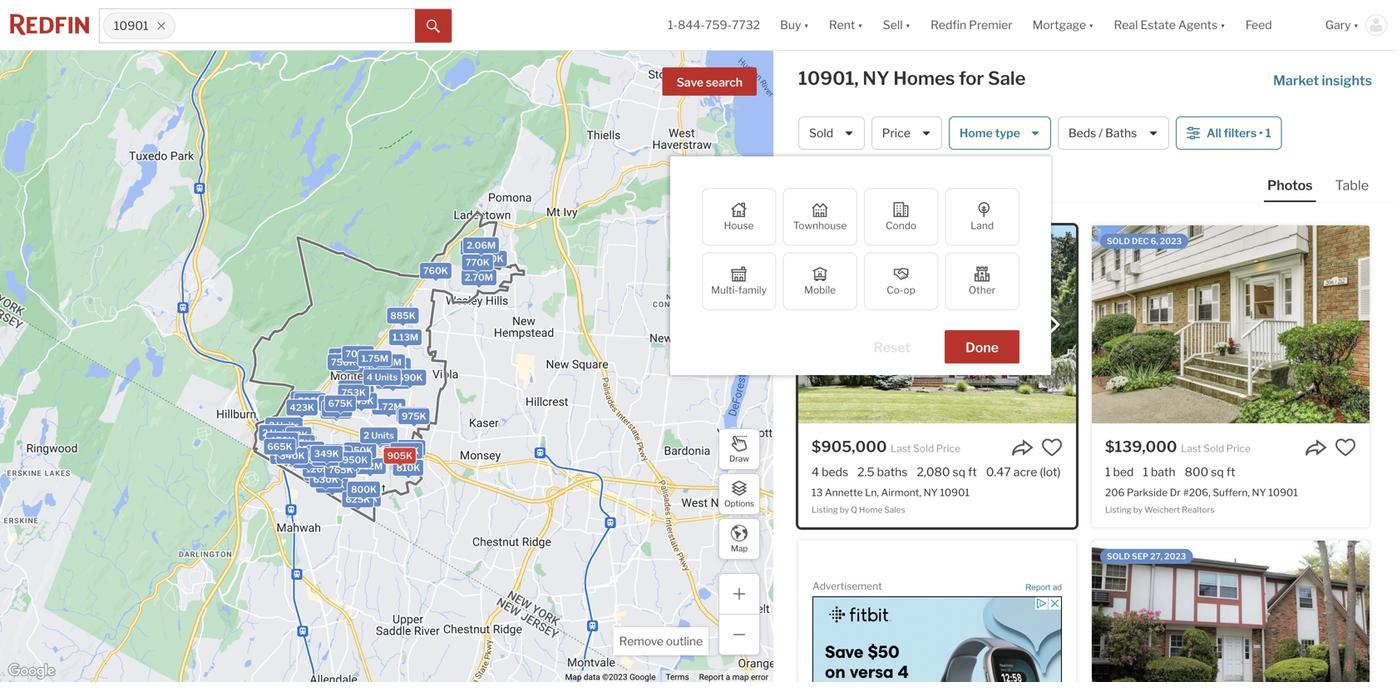 Task type: describe. For each thing, give the bounding box(es) containing it.
sell ▾
[[883, 18, 911, 32]]

• for filters
[[1260, 126, 1263, 140]]

580k
[[336, 449, 361, 460]]

625k
[[346, 494, 370, 505]]

575k
[[322, 398, 347, 409]]

photo of 206 parkside dr #206, suffern, ny 10901 image
[[1092, 225, 1370, 423]]

ny inside 13 annette ln, airmont, ny 10901 listing by q home sales
[[924, 486, 938, 499]]

op
[[904, 284, 916, 296]]

1 for 1 bath
[[1143, 465, 1149, 479]]

837k
[[342, 383, 366, 394]]

523k
[[324, 406, 349, 417]]

by inside 13 annette ln, airmont, ny 10901 listing by q home sales
[[840, 505, 849, 515]]

0 horizontal spatial 450k
[[269, 435, 295, 446]]

remove 10901 image
[[156, 21, 166, 31]]

price inside button
[[882, 126, 911, 140]]

905k
[[387, 450, 413, 461]]

0 horizontal spatial ny
[[863, 67, 890, 89]]

multi-family
[[711, 284, 767, 296]]

/
[[1099, 126, 1103, 140]]

102 homes • sort : recommended
[[799, 173, 994, 189]]

rent
[[829, 18, 855, 32]]

525k
[[274, 451, 298, 462]]

760k
[[423, 265, 448, 276]]

favorite button checkbox for $139,000
[[1335, 437, 1357, 458]]

acre
[[1014, 465, 1038, 479]]

130k
[[324, 458, 348, 469]]

draw button
[[719, 428, 760, 470]]

photos button
[[1264, 176, 1332, 202]]

price for $139,000
[[1227, 443, 1251, 455]]

other
[[969, 284, 996, 296]]

multi-
[[711, 284, 739, 296]]

recommended
[[910, 173, 994, 187]]

0 horizontal spatial 650k
[[347, 445, 373, 456]]

beds / baths button
[[1058, 116, 1170, 150]]

3 units
[[311, 448, 342, 459]]

sold for sold dec 6, 2023
[[1107, 236, 1130, 246]]

redfin
[[931, 18, 967, 32]]

▾ for rent ▾
[[858, 18, 863, 32]]

275k
[[310, 459, 334, 470]]

all filters • 1 button
[[1176, 116, 1282, 150]]

Condo checkbox
[[864, 188, 939, 246]]

listing inside 206 parkside dr #206, suffern, ny 10901 listing by weichert realtors
[[1106, 505, 1132, 515]]

795k
[[331, 459, 356, 470]]

1.12m
[[357, 461, 383, 472]]

advertisement
[[813, 580, 882, 592]]

1 bed
[[1106, 465, 1134, 479]]

255k
[[318, 459, 342, 469]]

real estate agents ▾ link
[[1114, 0, 1226, 50]]

995k
[[353, 493, 378, 504]]

nov
[[839, 236, 857, 246]]

356k
[[318, 459, 343, 469]]

1 inside "all filters • 1" button
[[1266, 126, 1272, 140]]

real estate agents ▾ button
[[1104, 0, 1236, 50]]

market insights
[[1274, 72, 1373, 89]]

beds
[[822, 465, 849, 479]]

Co-op checkbox
[[864, 252, 939, 310]]

listing inside 13 annette ln, airmont, ny 10901 listing by q home sales
[[812, 505, 838, 515]]

630k
[[313, 474, 339, 485]]

800 sq ft
[[1185, 465, 1236, 479]]

favorite button checkbox for $905,000
[[1042, 437, 1063, 458]]

table button
[[1332, 176, 1373, 200]]

sell
[[883, 18, 903, 32]]

sold sep 27, 2023
[[1107, 552, 1187, 562]]

dr
[[1170, 486, 1181, 499]]

redfin premier button
[[921, 0, 1023, 50]]

photo of 13 annette ln, airmont, ny 10901 image
[[799, 225, 1076, 423]]

750k
[[331, 357, 356, 368]]

sold for $905,000
[[914, 443, 934, 455]]

1-
[[668, 18, 678, 32]]

all
[[1207, 126, 1222, 140]]

950k
[[343, 455, 368, 465]]

102
[[799, 173, 820, 187]]

condo
[[886, 220, 917, 232]]

2023 for sold sep 27, 2023
[[1165, 552, 1187, 562]]

835k
[[382, 361, 407, 372]]

sq for $905,000
[[953, 465, 966, 479]]

table
[[1336, 177, 1369, 193]]

sold for sold nov 2, 2023
[[814, 236, 837, 246]]

27,
[[1151, 552, 1163, 562]]

:
[[904, 173, 907, 187]]

next button image
[[1047, 317, 1063, 333]]

by inside 206 parkside dr #206, suffern, ny 10901 listing by weichert realtors
[[1134, 505, 1143, 515]]

google image
[[4, 661, 59, 682]]

739k
[[301, 455, 326, 466]]

665k
[[267, 441, 293, 452]]

1.10m
[[339, 360, 366, 371]]

airmont,
[[881, 486, 922, 499]]

mortgage
[[1033, 18, 1087, 32]]

homes
[[822, 173, 860, 187]]

423k
[[290, 402, 314, 413]]

beds
[[1069, 126, 1097, 140]]

1 for 1 bed
[[1106, 465, 1111, 479]]

520k
[[285, 434, 310, 445]]

ft for $905,000
[[968, 465, 977, 479]]

weichert
[[1145, 505, 1180, 515]]

reset button
[[853, 330, 932, 364]]

▾ for gary ▾
[[1354, 18, 1359, 32]]

redfin premier
[[931, 18, 1013, 32]]

baths
[[1106, 126, 1137, 140]]

dialog containing reset
[[670, 156, 1051, 375]]

photo of 148 doxbury ln, suffern, ny 10901 image
[[1092, 541, 1370, 682]]

0 vertical spatial 700k
[[346, 349, 371, 360]]

market insights link
[[1274, 54, 1373, 91]]

430k
[[382, 360, 408, 371]]

ad
[[1053, 583, 1062, 592]]

1 bath
[[1143, 465, 1176, 479]]

2.06m
[[467, 240, 496, 251]]

420k
[[293, 454, 318, 465]]

2,080
[[917, 465, 950, 479]]

955k
[[345, 388, 371, 399]]

0 horizontal spatial 10901
[[114, 19, 148, 33]]

206 parkside dr #206, suffern, ny 10901 listing by weichert realtors
[[1106, 486, 1298, 515]]

premier
[[969, 18, 1013, 32]]

suffern,
[[1213, 486, 1250, 499]]

340k
[[280, 451, 305, 461]]

sold for sold sep 27, 2023
[[1107, 552, 1130, 562]]

349k
[[314, 449, 339, 459]]

139k
[[308, 467, 331, 478]]

buy
[[780, 18, 801, 32]]

2,
[[859, 236, 866, 246]]

793k
[[464, 242, 489, 253]]

▾ for sell ▾
[[906, 18, 911, 32]]

801k
[[387, 448, 411, 459]]

map region
[[0, 25, 850, 682]]



Task type: vqa. For each thing, say whether or not it's contained in the screenshot.
6,
yes



Task type: locate. For each thing, give the bounding box(es) containing it.
rent ▾
[[829, 18, 863, 32]]

Townhouse checkbox
[[783, 188, 858, 246]]

2 by from the left
[[1134, 505, 1143, 515]]

0 horizontal spatial price
[[882, 126, 911, 140]]

2 ft from the left
[[1227, 465, 1236, 479]]

1 vertical spatial 700k
[[320, 480, 345, 491]]

beds / baths
[[1069, 126, 1137, 140]]

•
[[1260, 126, 1263, 140], [868, 174, 872, 189]]

1 sq from the left
[[953, 465, 966, 479]]

favorite button checkbox
[[1042, 437, 1063, 458], [1335, 437, 1357, 458]]

ny inside 206 parkside dr #206, suffern, ny 10901 listing by weichert realtors
[[1252, 486, 1267, 499]]

2 favorite button checkbox from the left
[[1335, 437, 1357, 458]]

999k
[[400, 410, 425, 420]]

0 horizontal spatial sold
[[809, 126, 834, 140]]

▾ right sell
[[906, 18, 911, 32]]

favorite button image
[[1042, 437, 1063, 458]]

13
[[812, 486, 823, 499]]

price up the sort
[[882, 126, 911, 140]]

price button
[[872, 116, 942, 150]]

700k up 1.10m
[[346, 349, 371, 360]]

sort
[[880, 173, 904, 187]]

1 vertical spatial 800k
[[351, 484, 377, 495]]

map
[[731, 543, 748, 553]]

595k
[[298, 396, 323, 406]]

1.54m
[[379, 376, 407, 386]]

1 horizontal spatial sold
[[914, 443, 934, 455]]

13 annette ln, airmont, ny 10901 listing by q home sales
[[812, 486, 970, 515]]

800k down 2.06m
[[478, 253, 504, 264]]

1
[[1266, 126, 1272, 140], [1106, 465, 1111, 479], [1143, 465, 1149, 479]]

245k
[[309, 464, 333, 475]]

last sold price up 2,080
[[891, 443, 961, 455]]

1 ft from the left
[[968, 465, 977, 479]]

ad region
[[813, 596, 1062, 682]]

3 ▾ from the left
[[906, 18, 911, 32]]

home inside button
[[960, 126, 993, 140]]

1 right filters
[[1266, 126, 1272, 140]]

options
[[725, 499, 755, 508]]

last sold price up the 800 sq ft
[[1181, 443, 1251, 455]]

2023 for sold nov 2, 2023
[[868, 236, 889, 246]]

sold up the 800 sq ft
[[1204, 443, 1225, 455]]

option group
[[702, 188, 1020, 310]]

sold button
[[799, 116, 865, 150]]

price up 2,080 sq ft
[[936, 443, 961, 455]]

1 by from the left
[[840, 505, 849, 515]]

sq for $139,000
[[1211, 465, 1224, 479]]

4 for 4 beds
[[812, 465, 819, 479]]

1 vertical spatial 425k
[[296, 455, 321, 466]]

real
[[1114, 18, 1138, 32]]

0 vertical spatial 425k
[[287, 438, 312, 448]]

1 left bed on the right bottom
[[1106, 465, 1111, 479]]

2 horizontal spatial sold
[[1204, 443, 1225, 455]]

2 horizontal spatial ny
[[1252, 486, 1267, 499]]

favorite button image
[[1335, 437, 1357, 458]]

1 last from the left
[[891, 443, 911, 455]]

563k
[[294, 394, 319, 405]]

save
[[677, 75, 704, 89]]

home inside 13 annette ln, airmont, ny 10901 listing by q home sales
[[859, 505, 883, 515]]

land
[[971, 220, 994, 232]]

sold down the townhouse
[[814, 236, 837, 246]]

0 vertical spatial 800k
[[478, 253, 504, 264]]

425k down 550k
[[296, 455, 321, 466]]

1 ▾ from the left
[[804, 18, 809, 32]]

1 horizontal spatial home
[[960, 126, 993, 140]]

ft for $139,000
[[1227, 465, 1236, 479]]

last up 800
[[1181, 443, 1202, 455]]

draw
[[730, 454, 750, 464]]

▾ right buy
[[804, 18, 809, 32]]

1 horizontal spatial price
[[936, 443, 961, 455]]

sold dec 6, 2023
[[1107, 236, 1182, 246]]

1 horizontal spatial 4
[[812, 465, 819, 479]]

mortgage ▾ button
[[1023, 0, 1104, 50]]

• right filters
[[1260, 126, 1263, 140]]

sq right 2,080
[[953, 465, 966, 479]]

feed
[[1246, 18, 1273, 32]]

sq
[[953, 465, 966, 479], [1211, 465, 1224, 479]]

2 horizontal spatial 10901
[[1269, 486, 1298, 499]]

0 horizontal spatial last
[[891, 443, 911, 455]]

sell ▾ button
[[873, 0, 921, 50]]

4 left beds
[[812, 465, 819, 479]]

4 inside map region
[[367, 372, 373, 383]]

1 horizontal spatial 800k
[[478, 253, 504, 264]]

1 horizontal spatial favorite button checkbox
[[1335, 437, 1357, 458]]

House checkbox
[[702, 188, 776, 246]]

425k up 340k
[[287, 438, 312, 448]]

10901 left the remove 10901 image
[[114, 19, 148, 33]]

real estate agents ▾
[[1114, 18, 1226, 32]]

2.5 baths
[[858, 465, 908, 479]]

home type button
[[949, 116, 1051, 150]]

2 last from the left
[[1181, 443, 1202, 455]]

Mobile checkbox
[[783, 252, 858, 310]]

sold up 102
[[809, 126, 834, 140]]

filters
[[1224, 126, 1257, 140]]

0 horizontal spatial listing
[[812, 505, 838, 515]]

10901 inside 13 annette ln, airmont, ny 10901 listing by q home sales
[[940, 486, 970, 499]]

buy ▾ button
[[770, 0, 819, 50]]

700k
[[346, 349, 371, 360], [320, 480, 345, 491]]

listing down 206
[[1106, 505, 1132, 515]]

by down parkside
[[1134, 505, 1143, 515]]

▾ right the gary at the top of page
[[1354, 18, 1359, 32]]

submit search image
[[427, 20, 440, 33]]

None search field
[[175, 9, 415, 42]]

0 horizontal spatial last sold price
[[891, 443, 961, 455]]

▾ right rent
[[858, 18, 863, 32]]

▾ for mortgage ▾
[[1089, 18, 1094, 32]]

1 horizontal spatial ft
[[1227, 465, 1236, 479]]

2 horizontal spatial 1
[[1266, 126, 1272, 140]]

0 horizontal spatial 4
[[367, 372, 373, 383]]

10901 down 2,080 sq ft
[[940, 486, 970, 499]]

• inside "all filters • 1" button
[[1260, 126, 1263, 140]]

by left q
[[840, 505, 849, 515]]

670k
[[397, 443, 422, 453]]

975k
[[402, 411, 426, 422]]

0 horizontal spatial 475k
[[282, 443, 307, 454]]

estate
[[1141, 18, 1176, 32]]

sold for $139,000
[[1204, 443, 1225, 455]]

0 horizontal spatial by
[[840, 505, 849, 515]]

328k
[[319, 448, 344, 459]]

• inside "102 homes • sort : recommended"
[[868, 174, 872, 189]]

sold inside button
[[809, 126, 834, 140]]

10901,
[[799, 67, 859, 89]]

mortgage ▾ button
[[1033, 0, 1094, 50]]

4 for 4 units
[[367, 372, 373, 383]]

• left the sort
[[868, 174, 872, 189]]

1 vertical spatial •
[[868, 174, 872, 189]]

4
[[367, 372, 373, 383], [812, 465, 819, 479]]

report ad
[[1026, 583, 1062, 592]]

1 horizontal spatial 650k
[[394, 446, 419, 456]]

home left type
[[960, 126, 993, 140]]

last sold price for $139,000
[[1181, 443, 1251, 455]]

0 vertical spatial home
[[960, 126, 993, 140]]

450k up 801k
[[368, 432, 393, 443]]

0 horizontal spatial 1
[[1106, 465, 1111, 479]]

report
[[1026, 583, 1051, 592]]

5 ▾ from the left
[[1221, 18, 1226, 32]]

last sold price for $905,000
[[891, 443, 961, 455]]

▾ for buy ▾
[[804, 18, 809, 32]]

1 vertical spatial home
[[859, 505, 883, 515]]

last
[[891, 443, 911, 455], [1181, 443, 1202, 455]]

0 vertical spatial 4
[[367, 372, 373, 383]]

1 vertical spatial 4
[[812, 465, 819, 479]]

0 horizontal spatial 700k
[[320, 480, 345, 491]]

1 horizontal spatial sq
[[1211, 465, 1224, 479]]

759-
[[705, 18, 732, 32]]

0 horizontal spatial favorite button checkbox
[[1042, 437, 1063, 458]]

annette
[[825, 486, 863, 499]]

4 units
[[367, 372, 398, 383]]

700k down 775k
[[320, 480, 345, 491]]

last up baths on the right bottom of the page
[[891, 443, 911, 455]]

last for $905,000
[[891, 443, 911, 455]]

gary
[[1326, 18, 1351, 32]]

4 down 1.75m at the bottom
[[367, 372, 373, 383]]

1 horizontal spatial 475k
[[324, 449, 349, 460]]

1 listing from the left
[[812, 505, 838, 515]]

listing down 13
[[812, 505, 838, 515]]

2 units
[[269, 420, 299, 431], [262, 428, 293, 439], [364, 430, 394, 441], [310, 448, 341, 459], [313, 452, 344, 463], [313, 457, 344, 468], [314, 458, 344, 468]]

475k
[[282, 443, 307, 454], [324, 449, 349, 460]]

units
[[375, 372, 398, 383], [277, 420, 299, 431], [270, 428, 293, 439], [371, 430, 394, 441], [319, 448, 342, 459], [318, 448, 341, 459], [321, 452, 344, 463], [321, 457, 344, 468], [322, 458, 344, 468]]

option group containing house
[[702, 188, 1020, 310]]

2 horizontal spatial price
[[1227, 443, 1251, 455]]

Other checkbox
[[945, 252, 1020, 310]]

0 vertical spatial •
[[1260, 126, 1263, 140]]

rent ▾ button
[[829, 0, 863, 50]]

0 horizontal spatial ft
[[968, 465, 977, 479]]

1 left bath
[[1143, 465, 1149, 479]]

10901, ny homes for sale
[[799, 67, 1026, 89]]

1 horizontal spatial 450k
[[368, 432, 393, 443]]

ny right suffern,
[[1252, 486, 1267, 499]]

83k
[[289, 430, 308, 440]]

2 sq from the left
[[1211, 465, 1224, 479]]

2,080 sq ft
[[917, 465, 977, 479]]

2 listing from the left
[[1106, 505, 1132, 515]]

2 ▾ from the left
[[858, 18, 863, 32]]

1 horizontal spatial 10901
[[940, 486, 970, 499]]

sold left sep
[[1107, 552, 1130, 562]]

7732
[[732, 18, 760, 32]]

800k down the "1.12m"
[[351, 484, 377, 495]]

0 horizontal spatial sq
[[953, 465, 966, 479]]

Multi-family checkbox
[[702, 252, 776, 310]]

home right q
[[859, 505, 883, 515]]

6 ▾ from the left
[[1354, 18, 1359, 32]]

buy ▾
[[780, 18, 809, 32]]

done button
[[945, 330, 1020, 364]]

mortgage ▾
[[1033, 18, 1094, 32]]

type
[[995, 126, 1021, 140]]

recommended button
[[907, 173, 1007, 189]]

all filters • 1
[[1207, 126, 1272, 140]]

2023 for sold dec 6, 2023
[[1160, 236, 1182, 246]]

1 horizontal spatial 1
[[1143, 465, 1149, 479]]

ft left 0.47 in the bottom right of the page
[[968, 465, 977, 479]]

0 horizontal spatial 800k
[[351, 484, 377, 495]]

for
[[959, 67, 984, 89]]

415k
[[320, 450, 343, 461]]

remove outline
[[619, 634, 703, 648]]

1 horizontal spatial listing
[[1106, 505, 1132, 515]]

ft
[[968, 465, 977, 479], [1227, 465, 1236, 479]]

sq right 800
[[1211, 465, 1224, 479]]

listing
[[812, 505, 838, 515], [1106, 505, 1132, 515]]

0 horizontal spatial •
[[868, 174, 872, 189]]

10901 inside 206 parkside dr #206, suffern, ny 10901 listing by weichert realtors
[[1269, 486, 1298, 499]]

remove
[[619, 634, 664, 648]]

650k up the "1.12m"
[[347, 445, 373, 456]]

0 horizontal spatial home
[[859, 505, 883, 515]]

1 last sold price from the left
[[891, 443, 961, 455]]

sold up 2,080
[[914, 443, 934, 455]]

1 horizontal spatial by
[[1134, 505, 1143, 515]]

ny
[[863, 67, 890, 89], [924, 486, 938, 499], [1252, 486, 1267, 499]]

2.42m
[[373, 357, 402, 367]]

2023 right 6,
[[1160, 236, 1182, 246]]

550k
[[296, 444, 321, 455]]

10901 right suffern,
[[1269, 486, 1298, 499]]

sep
[[1132, 552, 1149, 562]]

ny right 10901,
[[863, 67, 890, 89]]

1 horizontal spatial 700k
[[346, 349, 371, 360]]

2023 right 2,
[[868, 236, 889, 246]]

1 horizontal spatial last sold price
[[1181, 443, 1251, 455]]

• for homes
[[868, 174, 872, 189]]

1 horizontal spatial last
[[1181, 443, 1202, 455]]

1 horizontal spatial ny
[[924, 486, 938, 499]]

▾ right mortgage
[[1089, 18, 1094, 32]]

305k
[[316, 453, 341, 463], [316, 453, 341, 463]]

1 favorite button checkbox from the left
[[1042, 437, 1063, 458]]

690k
[[398, 372, 423, 383]]

Land checkbox
[[945, 188, 1020, 246]]

sold left the 'dec'
[[1107, 236, 1130, 246]]

ft up suffern,
[[1227, 465, 1236, 479]]

650k up 810k
[[394, 446, 419, 456]]

last for $139,000
[[1181, 443, 1202, 455]]

ny down 2,080
[[924, 486, 938, 499]]

140k
[[324, 463, 348, 474]]

2023 right 27,
[[1165, 552, 1187, 562]]

dialog
[[670, 156, 1051, 375]]

▾ right agents
[[1221, 18, 1226, 32]]

1 horizontal spatial •
[[1260, 126, 1263, 140]]

agents
[[1179, 18, 1218, 32]]

10901
[[114, 19, 148, 33], [940, 486, 970, 499], [1269, 486, 1298, 499]]

price for $905,000
[[936, 443, 961, 455]]

2 last sold price from the left
[[1181, 443, 1251, 455]]

option group inside dialog
[[702, 188, 1020, 310]]

1.13m
[[393, 332, 419, 343]]

450k up 525k
[[269, 435, 295, 446]]

price up the 800 sq ft
[[1227, 443, 1251, 455]]

4 ▾ from the left
[[1089, 18, 1094, 32]]



